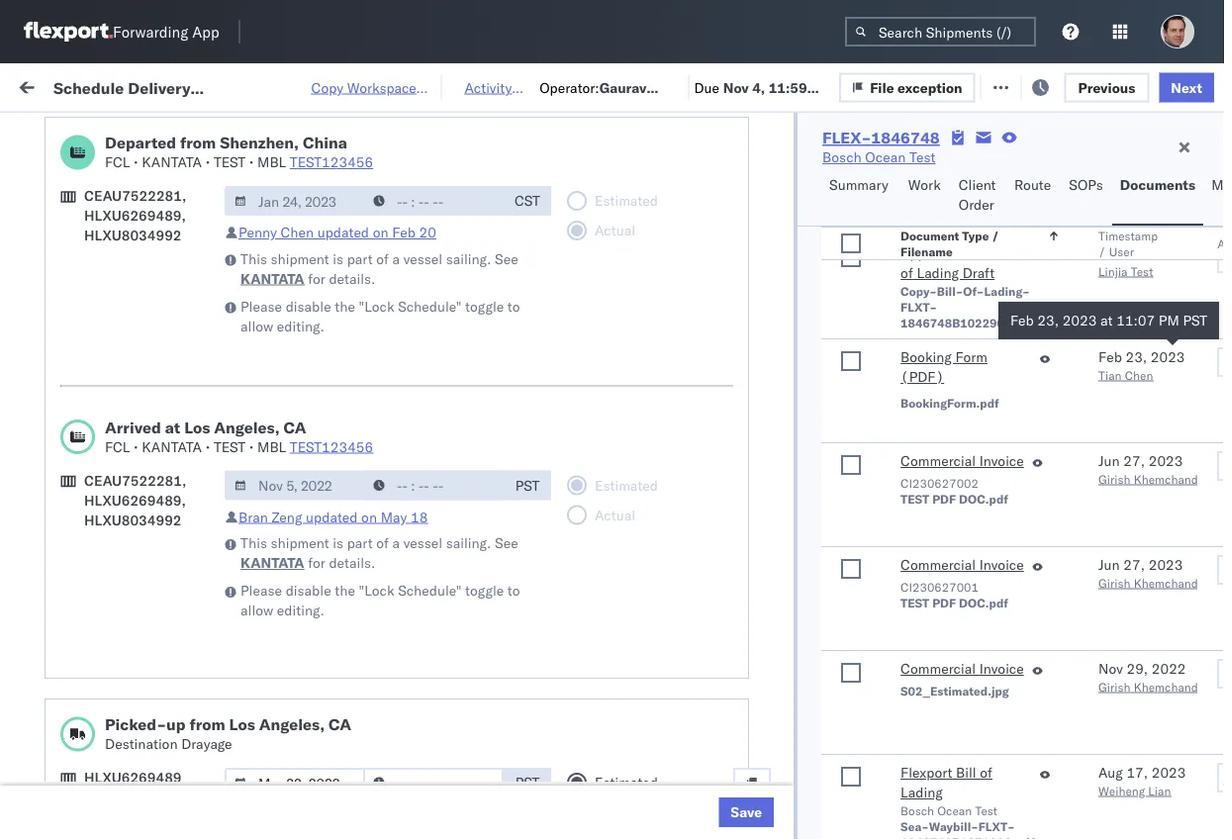 Task type: vqa. For each thing, say whether or not it's contained in the screenshot.
CONFIRM
yes



Task type: describe. For each thing, give the bounding box(es) containing it.
kantata inside the arrived at los angeles, ca fcl • kantata • test • mbl test123456
[[142, 438, 202, 455]]

ocean fcl for schedule pickup from rotterdam, netherlands link on the bottom left
[[606, 678, 675, 695]]

0 horizontal spatial chen
[[281, 224, 314, 241]]

pickup for confirm pickup from los angeles, ca button
[[100, 492, 142, 510]]

Search Work text field
[[651, 71, 867, 100]]

2022 inside nov 29, 2022 girish khemchandani
[[1152, 660, 1186, 678]]

documents button
[[1112, 167, 1204, 226]]

see for arrived at los angeles, ca
[[495, 535, 518, 552]]

5 schedule pickup from los angeles, ca link from the top
[[46, 579, 281, 618]]

details. for arrived at los angeles, ca
[[329, 554, 376, 572]]

2 vertical spatial documents
[[46, 774, 117, 791]]

ready
[[150, 123, 186, 138]]

feb 23, 2023 at 11:07 pm pst
[[1011, 312, 1208, 329]]

type
[[962, 228, 989, 243]]

2 integration test account - karl lagerfeld from the top
[[863, 678, 1121, 695]]

of down penny chen updated on feb 20
[[376, 250, 389, 267]]

chen inside feb 23, 2023 tian chen
[[1125, 368, 1154, 383]]

lading inside the approved house bill of lading draft
[[917, 264, 959, 282]]

11:59 pm pdt, nov 4, 2022 for third schedule pickup from los angeles, ca link
[[319, 329, 500, 346]]

invoice for ci230627002
[[980, 452, 1024, 470]]

commercial invoice for ci230627002
[[901, 452, 1024, 470]]

upload customs clearance documents button
[[46, 361, 281, 402]]

test123456 button for departed from shenzhen, china
[[290, 153, 373, 171]]

vandelay
[[734, 721, 792, 738]]

ceau7522281, hlxu6269489, hlxu8034992 for departed
[[84, 187, 186, 244]]

MMM D, YYYY text field
[[225, 471, 365, 500]]

test pdf doc.pdf for ci230627002
[[901, 491, 1009, 506]]

0 vertical spatial on
[[414, 77, 430, 94]]

shenzhen,
[[220, 133, 299, 152]]

2 vertical spatial pst
[[515, 774, 540, 791]]

test down ci230627002
[[901, 491, 930, 506]]

8,
[[449, 373, 462, 390]]

kantata inside departed from shenzhen, china fcl • kantata • test • mbl test123456
[[142, 153, 202, 171]]

3 ocean fcl from the top
[[606, 373, 675, 390]]

pickup for schedule pickup from rotterdam, netherlands button
[[108, 667, 150, 684]]

consignee for bookings test consignee
[[954, 590, 1021, 608]]

part for arrived at los angeles, ca
[[347, 535, 373, 552]]

3 resize handle column header from the left
[[572, 153, 596, 839]]

commercial for ci230627001
[[901, 556, 976, 574]]

booking form (pdf)
[[901, 348, 988, 386]]

snoozed
[[409, 123, 455, 138]]

1 karl from the top
[[1033, 634, 1058, 651]]

client order button
[[951, 167, 1007, 226]]

pm for third the 'schedule pickup from los angeles, ca' button from the bottom
[[361, 416, 382, 434]]

lading-
[[984, 284, 1030, 298]]

commercial invoice link for s02_estimated.jpg
[[901, 659, 1024, 683]]

pst, for schedule pickup from rotterdam, netherlands link on the bottom left
[[377, 678, 408, 695]]

3 appointment from the top
[[162, 633, 243, 650]]

confirm delivery link
[[46, 545, 151, 565]]

jan inside jan 6, 2023 linjia test
[[1099, 244, 1120, 262]]

11:59 pm pst, jan 24, 2023
[[319, 721, 504, 738]]

for for ca
[[308, 554, 325, 572]]

confirm for confirm delivery
[[46, 546, 96, 563]]

28,
[[436, 765, 458, 782]]

2130384
[[1135, 808, 1196, 826]]

at for risk
[[323, 77, 335, 94]]

1 vertical spatial risk
[[547, 123, 566, 138]]

los for confirm pickup from los angeles, ca link
[[179, 492, 201, 510]]

no
[[464, 123, 480, 138]]

11:00 pm pst, nov 8, 2022
[[319, 373, 499, 390]]

confirm delivery button
[[46, 545, 151, 567]]

2023 right 28,
[[461, 765, 496, 782]]

1 lagerfeld from the top
[[1062, 634, 1121, 651]]

drayage
[[181, 735, 232, 753]]

confirm pickup from los angeles, ca
[[46, 492, 259, 530]]

soon
[[655, 123, 682, 138]]

schedule pickup from rotterdam, netherlands
[[46, 667, 257, 704]]

3 - from the top
[[1021, 765, 1029, 782]]

schedule delivery appointment for 11:59 pm pdt, nov 4, 2022
[[46, 285, 243, 302]]

pm inside the due nov 4, 11:59 pm
[[723, 98, 745, 116]]

sea-waybill-flxt- 1846748b1071626.pdf
[[901, 819, 1035, 839]]

"lock for departed from shenzhen, china
[[359, 297, 394, 315]]

0 horizontal spatial exception
[[898, 78, 963, 96]]

2 -- : -- -- text field from the top
[[363, 768, 504, 798]]

work,
[[208, 123, 239, 138]]

schedule pickup from los angeles, ca for first schedule pickup from los angeles, ca link
[[46, 188, 267, 225]]

progress
[[309, 123, 358, 138]]

ocean fcl for 2nd schedule pickup from los angeles, ca link from the top of the page
[[606, 242, 675, 259]]

by:
[[72, 121, 91, 139]]

deadline
[[319, 162, 367, 177]]

los inside the arrived at los angeles, ca fcl • kantata • test • mbl test123456
[[184, 417, 210, 437]]

2 upload customs clearance documents link from the top
[[46, 753, 281, 792]]

2022 for confirm pickup from los angeles, ca link
[[465, 503, 500, 521]]

pm right 11:07
[[1159, 312, 1180, 329]]

3 karl from the top
[[1033, 765, 1058, 782]]

bookingform.pdf
[[901, 395, 1000, 410]]

approved house bill of lading draft
[[901, 244, 1029, 282]]

bookings test consignee
[[863, 590, 1021, 608]]

commercial for s02_estimated.jpg
[[901, 660, 976, 678]]

next button
[[1159, 73, 1215, 102]]

route button
[[1007, 167, 1061, 226]]

filtered
[[20, 121, 68, 139]]

from inside picked-up from los angeles, ca destination drayage
[[189, 715, 225, 734]]

timestamp
[[1099, 228, 1158, 243]]

1 horizontal spatial file
[[979, 77, 1003, 94]]

3 schedule pickup from los angeles, ca button from the top
[[46, 317, 281, 359]]

0 vertical spatial for
[[188, 123, 205, 138]]

from for 2nd schedule pickup from los angeles, ca link from the top of the page
[[154, 231, 183, 248]]

1846748b1022902.pdf
[[901, 315, 1035, 330]]

flex id
[[1061, 162, 1098, 177]]

los for sixth schedule pickup from los angeles, ca link from the top of the page
[[187, 710, 209, 728]]

schedule for sixth the 'schedule pickup from los angeles, ca' button from the bottom
[[46, 188, 104, 205]]

los for first schedule pickup from los angeles, ca link
[[187, 188, 209, 205]]

delivery for 11:59 pm pst, dec 13, 2022
[[108, 459, 159, 476]]

sops button
[[1061, 167, 1112, 226]]

pst, up 4:00 pm pst, dec 23, 2022
[[386, 460, 416, 477]]

is for arrived at los angeles, ca
[[333, 535, 344, 552]]

this shipment is part of a vessel sailing. see kantata for details. for arrived at los angeles, ca
[[241, 535, 518, 572]]

arrived
[[105, 417, 161, 437]]

23, up the 11:59 pm pst, jan 24, 2023 on the bottom of the page
[[436, 678, 458, 695]]

schedule delivery appointment button for 11:59 pm pdt, nov 4, 2022
[[46, 284, 243, 305]]

consignee button
[[853, 157, 1031, 177]]

angeles, for third schedule pickup from los angeles, ca link
[[212, 318, 267, 336]]

pm for upload customs clearance documents "button" in the top of the page
[[361, 373, 382, 390]]

updated for departed from shenzhen, china
[[317, 224, 369, 241]]

operator: gaurav jawla
[[540, 78, 647, 116]]

3 schedule delivery appointment link from the top
[[46, 632, 243, 652]]

message
[[195, 77, 251, 94]]

ocean fcl for first schedule pickup from los angeles, ca link
[[606, 198, 675, 216]]

2023 down 8:30 pm pst, jan 23, 2023
[[470, 721, 504, 738]]

documents inside "button"
[[46, 382, 117, 399]]

los for third schedule pickup from los angeles, ca link
[[187, 318, 209, 336]]

due nov 4, 11:59 pm
[[694, 78, 807, 116]]

0 horizontal spatial due
[[630, 123, 652, 138]]

2 resize handle column header from the left
[[503, 153, 527, 839]]

ceau7522281, for arrived
[[84, 472, 186, 489]]

angeles, inside picked-up from los angeles, ca destination drayage
[[259, 715, 325, 734]]

3 lagerfeld from the top
[[1062, 765, 1121, 782]]

2 - from the top
[[1021, 678, 1029, 695]]

pm for fifth the 'schedule pickup from los angeles, ca' button from the top of the page
[[361, 590, 382, 608]]

import
[[75, 77, 120, 94]]

tian
[[1099, 368, 1122, 383]]

flexport for flexport demo consignee
[[734, 590, 786, 608]]

lian
[[1149, 783, 1171, 798]]

ca inside the arrived at los angeles, ca fcl • kantata • test • mbl test123456
[[284, 417, 306, 437]]

4 karl from the top
[[1033, 808, 1058, 826]]

2023 inside aug 17, 2023 weiheng lian
[[1152, 764, 1186, 781]]

schedule for third the 'schedule pickup from los angeles, ca' button from the bottom
[[46, 405, 104, 423]]

schedule pickup from rotterdam, netherlands link
[[46, 666, 281, 705]]

pickup for fifth the 'schedule pickup from los angeles, ca' button from the top of the page
[[108, 580, 150, 597]]

24, for dec
[[441, 547, 463, 564]]

zeng
[[272, 508, 302, 526]]

5 schedule pickup from los angeles, ca button from the top
[[46, 579, 281, 620]]

weiheng
[[1099, 783, 1145, 798]]

hlxu8034992 for departed from shenzhen, china
[[84, 227, 182, 244]]

client order
[[959, 176, 996, 213]]

• up mmm d, yyyy text field
[[249, 438, 254, 455]]

11:59 for third schedule pickup from los angeles, ca link
[[319, 329, 357, 346]]

1 mmm d, yyyy text field from the top
[[225, 186, 365, 216]]

2 integration from the top
[[863, 678, 931, 695]]

schedule for fifth the 'schedule pickup from los angeles, ca' button from the top of the page
[[46, 580, 104, 597]]

client name
[[734, 162, 801, 177]]

china
[[303, 133, 347, 152]]

5 resize handle column header from the left
[[829, 153, 853, 839]]

3 schedule pickup from los angeles, ca link from the top
[[46, 317, 281, 357]]

form
[[956, 348, 988, 366]]

1 integration test account - karl lagerfeld from the top
[[863, 634, 1121, 651]]

6 schedule pickup from los angeles, ca link from the top
[[46, 709, 281, 749]]

approved
[[901, 244, 961, 262]]

default
[[549, 76, 596, 94]]

khemchandani for ci230627001
[[1134, 576, 1215, 590]]

jun for ci230627001
[[1099, 556, 1120, 574]]

1 account from the top
[[965, 634, 1017, 651]]

message (0)
[[195, 77, 277, 94]]

pm down the 11:59 pm pst, jan 24, 2023 on the bottom of the page
[[352, 765, 374, 782]]

customs inside "button"
[[94, 362, 150, 379]]

of inside the approved house bill of lading draft
[[901, 264, 913, 282]]

4 account from the top
[[965, 808, 1017, 826]]

2022 for fourth schedule pickup from los angeles, ca link from the top
[[474, 416, 508, 434]]

ca for confirm pickup from los angeles, ca link
[[46, 512, 64, 530]]

angeles, for 2nd schedule pickup from los angeles, ca link from the top of the page
[[212, 231, 267, 248]]

cst
[[515, 192, 540, 209]]

schedule pickup from los angeles, ca for sixth schedule pickup from los angeles, ca link from the top of the page
[[46, 710, 267, 747]]

test pdf doc.pdf for ci230627001
[[901, 595, 1009, 610]]

11:59 pm pdt, nov 4, 2022 for 2nd schedule pickup from los angeles, ca link from the top of the page
[[319, 242, 500, 259]]

bran zeng updated on may 18
[[239, 508, 428, 526]]

4 schedule pickup from los angeles, ca button from the top
[[46, 404, 281, 446]]

invoice for s02_estimated.jpg
[[980, 660, 1024, 678]]

6 resize handle column header from the left
[[1027, 153, 1051, 839]]

1 schedule pickup from los angeles, ca link from the top
[[46, 187, 281, 226]]

flxt- inside sea-waybill-flxt- 1846748b1071626.pdf
[[979, 819, 1015, 834]]

3 schedule delivery appointment button from the top
[[46, 632, 243, 654]]

1 flex-2130387 from the top
[[1093, 634, 1196, 651]]

schedule" for departed from shenzhen, china
[[398, 297, 462, 315]]

copy-bill-of-lading- flxt- 1846748b1022902.pdf
[[901, 284, 1035, 330]]

2023 up 1893174
[[1149, 556, 1183, 574]]

due inside the due nov 4, 11:59 pm
[[694, 78, 720, 96]]

client for client order
[[959, 176, 996, 194]]

fcl inside departed from shenzhen, china fcl • kantata • test • mbl test123456
[[105, 153, 130, 171]]

2023 right 12,
[[470, 590, 504, 608]]

to inside button
[[532, 76, 545, 94]]

schedule delivery appointment for 11:59 pm pst, dec 13, 2022
[[46, 459, 243, 476]]

6:00
[[319, 547, 349, 564]]

23, inside feb 23, 2023 tian chen
[[1126, 348, 1147, 366]]

flex-2130387 for 8:30 pm pst, jan 28, 2023
[[1093, 765, 1196, 782]]

reset
[[491, 76, 528, 94]]

status
[[107, 123, 142, 138]]

client for client name
[[734, 162, 766, 177]]

4, for 2nd schedule pickup from los angeles, ca link from the top of the page
[[450, 242, 463, 259]]

:
[[142, 123, 145, 138]]

at for los
[[165, 417, 180, 437]]

save button
[[719, 798, 774, 827]]

11:59 pm pst, jan 12, 2023
[[319, 590, 504, 608]]

picked-
[[105, 715, 166, 734]]

4 - from the top
[[1021, 808, 1029, 826]]

• down the departed
[[134, 153, 138, 171]]

2023 down feb 23, 2023 tian chen
[[1149, 452, 1183, 470]]

toggle for arrived at los angeles, ca
[[465, 582, 504, 599]]

to for departed from shenzhen, china
[[508, 297, 520, 315]]

shipment for china
[[271, 250, 329, 267]]

snoozed no
[[409, 123, 480, 138]]

1 2130387 from the top
[[1135, 634, 1196, 651]]

schedule for 11:59 pm pdt, nov 4, 2022's schedule delivery appointment 'button'
[[46, 285, 104, 302]]

confirm pickup from los angeles, ca button
[[46, 491, 281, 533]]

actions
[[1165, 162, 1206, 177]]

netherlands
[[46, 686, 123, 704]]

forwarding app link
[[24, 22, 219, 42]]

1 -- : -- -- text field from the top
[[363, 471, 504, 500]]

flexport for flexport bill of lading
[[901, 764, 953, 781]]

2 schedule pickup from los angeles, ca button from the top
[[46, 230, 281, 272]]

reset to default filters button
[[479, 71, 651, 100]]

of inside 'flexport bill of lading'
[[980, 764, 993, 781]]

2 clearance from the top
[[153, 754, 217, 771]]

27, for ci230627002
[[1124, 452, 1145, 470]]

of-
[[963, 284, 984, 298]]

girish inside nov 29, 2022 girish khemchandani
[[1099, 680, 1131, 694]]

mbl inside departed from shenzhen, china fcl • kantata • test • mbl test123456
[[257, 153, 286, 171]]

4 integration test account - karl lagerfeld from the top
[[863, 808, 1121, 826]]

flexport bill of lading
[[901, 764, 993, 801]]

appointment for 11:59 pm pst, dec 13, 2022
[[162, 459, 243, 476]]

for for fcl
[[308, 270, 325, 287]]

pdt, for "schedule delivery appointment" link related to 11:59 pm pdt, nov 4, 2022
[[386, 286, 417, 303]]

angeles, for sixth schedule pickup from los angeles, ca link from the top of the page
[[212, 710, 267, 728]]

11:59 pm pst, dec 13, 2022 for schedule delivery appointment
[[319, 460, 508, 477]]

test down ci230627001
[[901, 595, 930, 610]]

test inside departed from shenzhen, china fcl • kantata • test • mbl test123456
[[214, 153, 246, 171]]

bill inside 'flexport bill of lading'
[[956, 764, 977, 781]]

is for departed from shenzhen, china
[[333, 250, 344, 267]]

flex-1846748 link
[[823, 128, 940, 147]]

previous button
[[1065, 73, 1149, 102]]

see for departed from shenzhen, china
[[495, 250, 518, 267]]

schedule for schedule delivery appointment 'button' associated with 11:59 pm pst, dec 13, 2022
[[46, 459, 104, 476]]

copy-
[[901, 284, 937, 298]]

2023 left 11:07
[[1063, 312, 1097, 329]]

3 integration from the top
[[863, 765, 931, 782]]

penny
[[239, 224, 277, 241]]

0 vertical spatial work
[[123, 77, 158, 94]]

of right am
[[376, 535, 389, 552]]

1 horizontal spatial file exception
[[979, 77, 1071, 94]]

4 schedule pickup from los angeles, ca link from the top
[[46, 404, 281, 444]]

23, right 18
[[440, 503, 462, 521]]

delivery up the schedule pickup from rotterdam, netherlands
[[108, 633, 159, 650]]

id
[[1086, 162, 1098, 177]]

3 11:59 pm pdt, nov 4, 2022 from the top
[[319, 286, 500, 303]]

1846748b1071626.pdf
[[901, 835, 1035, 839]]

180 on track
[[385, 77, 465, 94]]

0 horizontal spatial file
[[870, 78, 894, 96]]

1 vertical spatial pst
[[515, 477, 540, 494]]

a for arrived at los angeles, ca
[[392, 535, 400, 552]]

• down work,
[[206, 153, 210, 171]]

schedule delivery appointment link for 11:59 pm pdt, nov 4, 2022
[[46, 284, 243, 303]]

23, right 1846748b1022902.pdf
[[1038, 312, 1059, 329]]

from for first schedule pickup from los angeles, ca link
[[154, 188, 183, 205]]

jan for 11:59 pm pst, jan 12, 2023
[[420, 590, 442, 608]]

11:59 pm pdt, nov 4, 2022 for first schedule pickup from los angeles, ca link
[[319, 198, 500, 216]]

save
[[731, 804, 762, 821]]

from for sixth schedule pickup from los angeles, ca link from the top of the page
[[154, 710, 183, 728]]

pst, down the 11:59 pm pst, jan 24, 2023 on the bottom of the page
[[377, 765, 408, 782]]

pm for sixth the 'schedule pickup from los angeles, ca' button from the bottom
[[361, 198, 382, 216]]

1 integration from the top
[[863, 634, 931, 651]]

6 ocean fcl from the top
[[606, 765, 675, 782]]

document
[[901, 228, 959, 243]]

user
[[1109, 244, 1134, 259]]

aug
[[1099, 764, 1123, 781]]

2 customs from the top
[[94, 754, 150, 771]]



Task type: locate. For each thing, give the bounding box(es) containing it.
hlxu6269489, for arrived
[[84, 491, 186, 509]]

test pdf doc.pdf down ci230627002
[[901, 491, 1009, 506]]

1 vertical spatial kantata link
[[241, 553, 305, 573]]

lading up sea-
[[901, 784, 943, 801]]

1 schedule delivery appointment button from the top
[[46, 284, 243, 305]]

test pdf doc.pdf
[[901, 491, 1009, 506], [901, 595, 1009, 610]]

lagerfeld up weiheng
[[1062, 765, 1121, 782]]

bill right house
[[1008, 244, 1029, 262]]

ca for sixth schedule pickup from los angeles, ca link from the top of the page
[[46, 730, 64, 747]]

Search Shipments (/) text field
[[845, 17, 1036, 47]]

1 horizontal spatial feb
[[1011, 312, 1034, 329]]

13, down '8,' on the top left
[[449, 416, 470, 434]]

0 vertical spatial kantata link
[[241, 269, 305, 289]]

0 vertical spatial pst
[[1183, 312, 1208, 329]]

1 horizontal spatial work
[[908, 176, 941, 194]]

ca for second schedule pickup from los angeles, ca link from the bottom
[[46, 599, 64, 617]]

0 horizontal spatial file exception
[[870, 78, 963, 96]]

khemchandani inside nov 29, 2022 girish khemchandani
[[1134, 680, 1215, 694]]

0 vertical spatial updated
[[317, 224, 369, 241]]

0 vertical spatial is
[[333, 250, 344, 267]]

commercial invoice link for ci230627001
[[901, 555, 1024, 579]]

flex-2130384 button
[[1061, 803, 1199, 831], [1061, 803, 1199, 831]]

ocean fcl for confirm pickup from los angeles, ca link
[[606, 503, 675, 521]]

consignee inside button
[[863, 162, 920, 177]]

1 flex-1889466 from the top
[[1093, 460, 1196, 477]]

editing. for china
[[277, 317, 324, 335]]

11:59 inside the due nov 4, 11:59 pm
[[769, 78, 807, 96]]

0 vertical spatial 2130387
[[1135, 634, 1196, 651]]

this shipment is part of a vessel sailing. see kantata for details. for departed from shenzhen, china
[[241, 250, 518, 287]]

1 commercial invoice from the top
[[901, 452, 1024, 470]]

pm for 5th the 'schedule pickup from los angeles, ca' button from the bottom
[[361, 242, 382, 259]]

upload
[[46, 362, 91, 379], [46, 754, 91, 771]]

0 vertical spatial editing.
[[277, 317, 324, 335]]

timestamp / user button
[[1095, 224, 1178, 259]]

2 vertical spatial commercial
[[901, 660, 976, 678]]

test123456 inside departed from shenzhen, china fcl • kantata • test • mbl test123456
[[290, 153, 373, 171]]

24,
[[441, 547, 463, 564], [445, 721, 466, 738]]

2 schedule delivery appointment from the top
[[46, 459, 243, 476]]

0 vertical spatial doc.pdf
[[959, 491, 1009, 506]]

pickup for third the 'schedule pickup from los angeles, ca' button
[[108, 318, 150, 336]]

0 vertical spatial 1889466
[[1135, 460, 1196, 477]]

0 vertical spatial flxt-
[[901, 299, 937, 314]]

8 resize handle column header from the left
[[1189, 153, 1213, 839]]

1 vertical spatial 24,
[[445, 721, 466, 738]]

1 jun from the top
[[1099, 452, 1120, 470]]

client inside button
[[734, 162, 766, 177]]

pickup inside the schedule pickup from rotterdam, netherlands
[[108, 667, 150, 684]]

sailing. down -- : -- -- text box
[[446, 250, 491, 267]]

6 schedule pickup from los angeles, ca button from the top
[[46, 709, 281, 751]]

client inside 'button'
[[959, 176, 996, 194]]

1 the from the top
[[335, 297, 355, 315]]

upload customs clearance documents
[[46, 362, 217, 399], [46, 754, 217, 791]]

order
[[959, 196, 995, 213]]

1 vertical spatial on
[[373, 224, 389, 241]]

test123456 inside the arrived at los angeles, ca fcl • kantata • test • mbl test123456
[[290, 438, 373, 455]]

pst, for 1st 'upload customs clearance documents' link from the top
[[386, 373, 416, 390]]

2 doc.pdf from the top
[[959, 595, 1009, 610]]

details. for departed from shenzhen, china
[[329, 270, 376, 287]]

flexport. image
[[24, 22, 113, 42]]

kantata link for china
[[241, 269, 305, 289]]

work inside button
[[908, 176, 941, 194]]

1 see from the top
[[495, 250, 518, 267]]

dec for confirm delivery
[[412, 547, 438, 564]]

0 vertical spatial schedule delivery appointment
[[46, 285, 243, 302]]

2 vertical spatial on
[[361, 508, 377, 526]]

commercial up s02_estimated.jpg
[[901, 660, 976, 678]]

1 schedule pickup from los angeles, ca button from the top
[[46, 187, 281, 228]]

2 lagerfeld from the top
[[1062, 678, 1121, 695]]

1 test123456 from the top
[[290, 153, 373, 171]]

confirm delivery
[[46, 546, 151, 563]]

rotterdam,
[[187, 667, 257, 684]]

flxt- inside copy-bill-of-lading- flxt- 1846748b1022902.pdf
[[901, 299, 937, 314]]

consignee for flexport demo consignee
[[830, 590, 897, 608]]

from for second schedule pickup from los angeles, ca link from the bottom
[[154, 580, 183, 597]]

1 vertical spatial flxt-
[[979, 819, 1015, 834]]

2 please from the top
[[241, 582, 282, 599]]

schedule delivery appointment down arrived
[[46, 459, 243, 476]]

1 vertical spatial allow
[[241, 602, 273, 619]]

dec for confirm pickup from los angeles, ca
[[411, 503, 437, 521]]

1 vertical spatial please
[[241, 582, 282, 599]]

0 vertical spatial details.
[[329, 270, 376, 287]]

pdf down ci230627001
[[933, 595, 956, 610]]

bosch
[[823, 148, 862, 166], [734, 198, 774, 216], [863, 198, 902, 216], [734, 242, 774, 259], [863, 242, 902, 259], [734, 286, 774, 303], [863, 286, 902, 303], [734, 329, 774, 346], [863, 329, 902, 346], [734, 373, 774, 390], [863, 373, 902, 390], [734, 416, 774, 434], [863, 416, 902, 434], [734, 460, 774, 477], [863, 460, 902, 477], [734, 503, 774, 521], [863, 503, 902, 521], [734, 547, 774, 564], [863, 547, 902, 564], [901, 803, 934, 818]]

0 vertical spatial test pdf doc.pdf
[[901, 491, 1009, 506]]

2 schedule" from the top
[[398, 582, 462, 599]]

2 upload customs clearance documents from the top
[[46, 754, 217, 791]]

flex
[[1061, 162, 1083, 177]]

0 horizontal spatial client
[[734, 162, 766, 177]]

feb for feb 23, 2023 at 11:07 pm pst
[[1011, 312, 1034, 329]]

0 vertical spatial lading
[[917, 264, 959, 282]]

1 horizontal spatial due
[[694, 78, 720, 96]]

pst, for confirm pickup from los angeles, ca link
[[377, 503, 408, 521]]

11:59 pm pst, dec 13, 2022 for schedule pickup from los angeles, ca
[[319, 416, 508, 434]]

1 1889466 from the top
[[1135, 460, 1196, 477]]

approved house bill of lading draft link
[[901, 243, 1031, 283]]

4, inside the due nov 4, 11:59 pm
[[752, 78, 765, 96]]

ca for 2nd schedule pickup from los angeles, ca link from the top of the page
[[46, 251, 64, 268]]

pdf for ci230627002
[[933, 491, 956, 506]]

1 upload from the top
[[46, 362, 91, 379]]

flexport inside 'flexport bill of lading'
[[901, 764, 953, 781]]

angeles, for first schedule pickup from los angeles, ca link
[[212, 188, 267, 205]]

3 account from the top
[[965, 765, 1017, 782]]

draft
[[963, 264, 995, 282]]

1 test pdf doc.pdf from the top
[[901, 491, 1009, 506]]

1 vertical spatial commercial invoice
[[901, 556, 1024, 574]]

delivery up upload customs clearance documents "button" in the top of the page
[[108, 285, 159, 302]]

lagerfeld down weiheng
[[1062, 808, 1121, 826]]

commercial invoice up ci230627002
[[901, 452, 1024, 470]]

1 vertical spatial a
[[392, 535, 400, 552]]

0 vertical spatial 8:30
[[319, 678, 349, 695]]

2 is from the top
[[333, 535, 344, 552]]

jun up flex-1893174
[[1099, 556, 1120, 574]]

feb inside feb 23, 2023 tian chen
[[1099, 348, 1122, 366]]

2 please disable the "lock schedule" toggle to allow editing. from the top
[[241, 582, 520, 619]]

•
[[134, 153, 138, 171], [206, 153, 210, 171], [249, 153, 254, 171], [134, 438, 138, 455], [206, 438, 210, 455], [249, 438, 254, 455]]

1 vertical spatial upload customs clearance documents
[[46, 754, 217, 791]]

-- : -- -- text field
[[363, 471, 504, 500], [363, 768, 504, 798]]

1 horizontal spatial exception
[[1007, 77, 1071, 94]]

pst, for fourth schedule pickup from los angeles, ca link from the top
[[386, 416, 416, 434]]

penny chen updated on feb 20 button
[[239, 224, 436, 241]]

schedule pickup from los angeles, ca button
[[46, 187, 281, 228], [46, 230, 281, 272], [46, 317, 281, 359], [46, 404, 281, 446], [46, 579, 281, 620], [46, 709, 281, 751]]

• down arrived
[[134, 438, 138, 455]]

1 upload customs clearance documents link from the top
[[46, 361, 281, 400]]

1 horizontal spatial bill
[[1008, 244, 1029, 262]]

linjia
[[1099, 264, 1128, 279]]

flxt-
[[901, 299, 937, 314], [979, 819, 1015, 834]]

"lock for arrived at los angeles, ca
[[359, 582, 394, 599]]

delivery inside button
[[100, 546, 151, 563]]

test inside the arrived at los angeles, ca fcl • kantata • test • mbl test123456
[[214, 438, 246, 455]]

confirm
[[46, 492, 96, 510], [46, 546, 96, 563]]

2 vertical spatial girish
[[1099, 680, 1131, 694]]

1 - from the top
[[1021, 634, 1029, 651]]

ca for third schedule pickup from los angeles, ca link
[[46, 338, 64, 355]]

doc.pdf down ci230627002
[[959, 491, 1009, 506]]

1 vertical spatial the
[[335, 582, 355, 599]]

2 1889466 from the top
[[1135, 547, 1196, 564]]

on right "180"
[[414, 77, 430, 94]]

exception left previous
[[1007, 77, 1071, 94]]

schedule delivery appointment link for 11:59 pm pst, dec 13, 2022
[[46, 458, 243, 478]]

updated for arrived at los angeles, ca
[[306, 508, 358, 526]]

1 horizontal spatial /
[[1099, 244, 1106, 259]]

nov inside the due nov 4, 11:59 pm
[[723, 78, 749, 96]]

workitem
[[22, 162, 74, 177]]

1 vertical spatial schedule delivery appointment
[[46, 459, 243, 476]]

pm right 4:00
[[352, 503, 374, 521]]

jan up the 11:59 pm pst, jan 24, 2023 on the bottom of the page
[[411, 678, 433, 695]]

blocked,
[[242, 123, 292, 138]]

angeles, inside confirm pickup from los angeles, ca
[[204, 492, 259, 510]]

2 mbl from the top
[[257, 438, 286, 455]]

3 2130387 from the top
[[1135, 765, 1196, 782]]

editing. for angeles,
[[277, 602, 324, 619]]

schedule inside the schedule pickup from rotterdam, netherlands
[[46, 667, 104, 684]]

pickup for 5th the 'schedule pickup from los angeles, ca' button from the bottom
[[108, 231, 150, 248]]

jun
[[1099, 452, 1120, 470], [1099, 556, 1120, 574]]

details.
[[329, 270, 376, 287], [329, 554, 376, 572]]

1 ceau7522281, hlxu6269489, hlxu8034992 from the top
[[84, 187, 186, 244]]

from inside the schedule pickup from rotterdam, netherlands
[[154, 667, 183, 684]]

document type / filename button
[[897, 224, 1059, 259]]

None checkbox
[[841, 247, 861, 267], [841, 351, 861, 371], [841, 767, 861, 787], [841, 247, 861, 267], [841, 351, 861, 371], [841, 767, 861, 787]]

karl
[[1033, 634, 1058, 651], [1033, 678, 1058, 695], [1033, 765, 1058, 782], [1033, 808, 1058, 826]]

los for 2nd schedule pickup from los angeles, ca link from the top of the page
[[187, 231, 209, 248]]

commercial invoice link for ci230627002
[[901, 451, 1024, 475]]

0 vertical spatial risk
[[339, 77, 362, 94]]

1 vertical spatial due
[[630, 123, 652, 138]]

please for china
[[241, 297, 282, 315]]

1 schedule" from the top
[[398, 297, 462, 315]]

am
[[352, 547, 375, 564]]

ca inside picked-up from los angeles, ca destination drayage
[[329, 715, 351, 734]]

/ right "type" at the right top
[[992, 228, 1000, 243]]

2 11:59 pm pdt, nov 4, 2022 from the top
[[319, 242, 500, 259]]

part down bran zeng updated on may 18 button
[[347, 535, 373, 552]]

work right import
[[123, 77, 158, 94]]

ci230627001
[[901, 580, 979, 594]]

due left soon
[[630, 123, 652, 138]]

1 details. from the top
[[329, 270, 376, 287]]

3 schedule delivery appointment from the top
[[46, 633, 243, 650]]

pickup for third the 'schedule pickup from los angeles, ca' button from the bottom
[[108, 405, 150, 423]]

0 vertical spatial part
[[347, 250, 373, 267]]

jan left 28,
[[411, 765, 433, 782]]

documents inside button
[[1120, 176, 1196, 194]]

2 vertical spatial khemchandani
[[1134, 680, 1215, 694]]

vessel for departed from shenzhen, china
[[404, 250, 442, 267]]

1 vertical spatial bill
[[956, 764, 977, 781]]

pickup
[[108, 188, 150, 205], [108, 231, 150, 248], [108, 318, 150, 336], [108, 405, 150, 423], [100, 492, 142, 510], [108, 580, 150, 597], [108, 667, 150, 684], [108, 710, 150, 728]]

dec
[[420, 416, 445, 434], [420, 460, 445, 477], [411, 503, 437, 521], [412, 547, 438, 564]]

4 lagerfeld from the top
[[1062, 808, 1121, 826]]

23, down 11:07
[[1126, 348, 1147, 366]]

0 vertical spatial pdf
[[933, 491, 956, 506]]

dec right may
[[411, 503, 437, 521]]

at inside the arrived at los angeles, ca fcl • kantata • test • mbl test123456
[[165, 417, 180, 437]]

/ inside timestamp / user
[[1099, 244, 1106, 259]]

4 schedule pickup from los angeles, ca from the top
[[46, 405, 267, 442]]

1 horizontal spatial flxt-
[[979, 819, 1015, 834]]

1 vertical spatial schedule delivery appointment button
[[46, 458, 243, 480]]

0 vertical spatial this shipment is part of a vessel sailing. see kantata for details.
[[241, 250, 518, 287]]

confirm inside confirm pickup from los angeles, ca
[[46, 492, 96, 510]]

1 vertical spatial updated
[[306, 508, 358, 526]]

1 vertical spatial invoice
[[980, 556, 1024, 574]]

1 commercial from the top
[[901, 452, 976, 470]]

sea-
[[901, 819, 929, 834]]

1 vertical spatial confirm
[[46, 546, 96, 563]]

delivery for 6:00 am pst, dec 24, 2022
[[100, 546, 151, 563]]

ceau7522281,
[[84, 187, 186, 204], [84, 472, 186, 489]]

2 khemchandani from the top
[[1134, 576, 1215, 590]]

consignee down "flex-1846748" link
[[863, 162, 920, 177]]

doc.pdf for ci230627002
[[959, 491, 1009, 506]]

0 vertical spatial commercial
[[901, 452, 976, 470]]

invoice up s02_estimated.jpg
[[980, 660, 1024, 678]]

ca inside confirm pickup from los angeles, ca
[[46, 512, 64, 530]]

1 vertical spatial see
[[495, 535, 518, 552]]

0 vertical spatial see
[[495, 250, 518, 267]]

- right 'flexport bill of lading'
[[1021, 765, 1029, 782]]

pm up penny chen updated on feb 20
[[361, 198, 382, 216]]

pm up 11:00 pm pst, nov 8, 2022
[[361, 329, 382, 346]]

0 vertical spatial customs
[[94, 362, 150, 379]]

2130387 for 8:30 pm pst, jan 28, 2023
[[1135, 765, 1196, 782]]

ceau7522281, down workitem button
[[84, 187, 186, 204]]

0 vertical spatial this
[[241, 250, 267, 267]]

hlxu8034992 up confirm delivery
[[84, 511, 182, 529]]

hlxu8034992 for arrived at los angeles, ca
[[84, 511, 182, 529]]

part for departed from shenzhen, china
[[347, 250, 373, 267]]

0 vertical spatial at
[[323, 77, 335, 94]]

documents
[[1120, 176, 1196, 194], [46, 382, 117, 399], [46, 774, 117, 791]]

ca for fourth schedule pickup from los angeles, ca link from the top
[[46, 425, 64, 442]]

pm for 1st the 'schedule pickup from los angeles, ca' button from the bottom
[[361, 721, 382, 738]]

disable down 6:00
[[286, 582, 331, 599]]

1 doc.pdf from the top
[[959, 491, 1009, 506]]

shipment
[[271, 250, 329, 267], [271, 535, 329, 552]]

workitem button
[[12, 157, 287, 177]]

-- : -- -- text field
[[363, 186, 504, 216]]

2 karl from the top
[[1033, 678, 1058, 695]]

0 vertical spatial schedule delivery appointment button
[[46, 284, 243, 305]]

penny chen updated on feb 20
[[239, 224, 436, 241]]

angeles, inside the arrived at los angeles, ca fcl • kantata • test • mbl test123456
[[214, 417, 280, 437]]

flexport left demo
[[734, 590, 786, 608]]

file down search shipments (/) 'text box'
[[979, 77, 1003, 94]]

this shipment is part of a vessel sailing. see kantata for details.
[[241, 250, 518, 287], [241, 535, 518, 572]]

kantata link down penny
[[241, 269, 305, 289]]

los inside picked-up from los angeles, ca destination drayage
[[229, 715, 255, 734]]

girish for ci230627001
[[1099, 576, 1131, 590]]

4, for third schedule pickup from los angeles, ca link
[[450, 329, 463, 346]]

2 details. from the top
[[329, 554, 376, 572]]

hlxu6269489, up confirm delivery
[[84, 491, 186, 509]]

pm up 8:30 pm pst, jan 28, 2023
[[361, 721, 382, 738]]

0 horizontal spatial /
[[992, 228, 1000, 243]]

upload for 1st 'upload customs clearance documents' link from the bottom of the page
[[46, 754, 91, 771]]

1 vertical spatial 2130387
[[1135, 678, 1196, 695]]

los inside confirm pickup from los angeles, ca
[[179, 492, 201, 510]]

1 toggle from the top
[[465, 297, 504, 315]]

2130387 down 1893174
[[1135, 678, 1196, 695]]

27, down feb 23, 2023 tian chen
[[1124, 452, 1145, 470]]

bosch ocean test
[[823, 148, 936, 166], [734, 198, 848, 216], [863, 198, 976, 216], [734, 242, 848, 259], [863, 242, 976, 259], [734, 286, 848, 303], [863, 286, 976, 303], [734, 329, 848, 346], [863, 329, 976, 346], [734, 373, 848, 390], [863, 373, 976, 390], [734, 416, 848, 434], [863, 416, 976, 434], [734, 460, 848, 477], [863, 460, 976, 477], [734, 503, 848, 521], [863, 503, 976, 521], [734, 547, 848, 564], [863, 547, 976, 564], [901, 803, 998, 818]]

2023 inside feb 23, 2023 tian chen
[[1151, 348, 1185, 366]]

2 confirm from the top
[[46, 546, 96, 563]]

1 vertical spatial documents
[[46, 382, 117, 399]]

khemchandani for ci230627002
[[1134, 472, 1215, 486]]

None checkbox
[[841, 234, 861, 253], [841, 455, 861, 475], [841, 559, 861, 579], [841, 663, 861, 683], [841, 234, 861, 253], [841, 455, 861, 475], [841, 559, 861, 579], [841, 663, 861, 683]]

from for fourth schedule pickup from los angeles, ca link from the top
[[154, 405, 183, 423]]

file exception
[[979, 77, 1071, 94], [870, 78, 963, 96]]

pdf for ci230627001
[[933, 595, 956, 610]]

nov inside nov 29, 2022 girish khemchandani
[[1099, 660, 1123, 678]]

kantata down zeng
[[241, 554, 305, 572]]

hlxu8034992
[[84, 227, 182, 244], [84, 511, 182, 529]]

3 girish from the top
[[1099, 680, 1131, 694]]

bat button
[[1175, 71, 1224, 100]]

schedule pickup from rotterdam, netherlands button
[[46, 666, 281, 707]]

due right gaurav
[[694, 78, 720, 96]]

0 horizontal spatial feb
[[392, 224, 416, 241]]

test down status : ready for work, blocked, in progress
[[214, 153, 246, 171]]

1 vertical spatial at
[[1101, 312, 1113, 329]]

1 customs from the top
[[94, 362, 150, 379]]

1 vertical spatial jun 27, 2023 girish khemchandani
[[1099, 556, 1215, 590]]

1 invoice from the top
[[980, 452, 1024, 470]]

4 11:59 pm pdt, nov 4, 2022 from the top
[[319, 329, 500, 346]]

flex-2130384
[[1093, 808, 1196, 826]]

feb
[[392, 224, 416, 241], [1011, 312, 1034, 329], [1099, 348, 1122, 366]]

2 horizontal spatial feb
[[1099, 348, 1122, 366]]

updated down deadline
[[317, 224, 369, 241]]

2023 up the 11:59 pm pst, jan 24, 2023 on the bottom of the page
[[461, 678, 496, 695]]

doc.pdf down ci230627001
[[959, 595, 1009, 610]]

(0)
[[251, 77, 277, 94]]

from inside confirm pickup from los angeles, ca
[[146, 492, 175, 510]]

flxt- up 1846748b1071626.pdf
[[979, 819, 1015, 834]]

commercial invoice up ci230627001
[[901, 556, 1024, 574]]

1 resize handle column header from the left
[[283, 153, 307, 839]]

details. down penny chen updated on feb 20
[[329, 270, 376, 287]]

1 vertical spatial commercial invoice link
[[901, 555, 1024, 579]]

5 ocean fcl from the top
[[606, 678, 675, 695]]

0 vertical spatial jun 27, 2023 girish khemchandani
[[1099, 452, 1215, 486]]

test inside jan 6, 2023 linjia test
[[1131, 264, 1154, 279]]

"lock up 11:00 pm pst, nov 8, 2022
[[359, 297, 394, 315]]

fcl inside the arrived at los angeles, ca fcl • kantata • test • mbl test123456
[[105, 438, 130, 455]]

1 vertical spatial toggle
[[465, 582, 504, 599]]

hlxu6269489, for departed
[[84, 207, 186, 224]]

3 commercial invoice link from the top
[[901, 659, 1024, 683]]

flex-2130387 up 17,
[[1093, 678, 1196, 695]]

pdf
[[933, 491, 956, 506], [933, 595, 956, 610]]

picked-up from los angeles, ca destination drayage
[[105, 715, 351, 753]]

0 vertical spatial flexport
[[734, 590, 786, 608]]

8:30 pm pst, jan 28, 2023
[[319, 765, 496, 782]]

confirm down confirm pickup from los angeles, ca
[[46, 546, 96, 563]]

6,
[[1123, 244, 1136, 262]]

0 vertical spatial test123456
[[290, 153, 373, 171]]

2 vertical spatial 2130387
[[1135, 765, 1196, 782]]

2 upload from the top
[[46, 754, 91, 771]]

2022
[[466, 198, 500, 216], [466, 242, 500, 259], [466, 286, 500, 303], [466, 329, 500, 346], [465, 373, 499, 390], [474, 416, 508, 434], [474, 460, 508, 477], [465, 503, 500, 521], [466, 547, 501, 564], [1152, 660, 1186, 678]]

0 horizontal spatial flxt-
[[901, 299, 937, 314]]

pst, for second schedule pickup from los angeles, ca link from the bottom
[[386, 590, 416, 608]]

1 vertical spatial schedule"
[[398, 582, 462, 599]]

0 vertical spatial schedule"
[[398, 297, 462, 315]]

pst, left 18
[[377, 503, 408, 521]]

"lock
[[359, 297, 394, 315], [359, 582, 394, 599]]

at right arrived
[[165, 417, 180, 437]]

part
[[347, 250, 373, 267], [347, 535, 373, 552]]

clearance inside "button"
[[153, 362, 217, 379]]

17,
[[1127, 764, 1148, 781]]

1 vertical spatial ceau7522281, hlxu6269489, hlxu8034992
[[84, 472, 186, 529]]

0 horizontal spatial risk
[[339, 77, 362, 94]]

flex-2130387 up lian
[[1093, 765, 1196, 782]]

s02_estimated.jpg
[[901, 683, 1009, 698]]

689
[[293, 77, 319, 94]]

jan left 12,
[[420, 590, 442, 608]]

shipment down zeng
[[271, 535, 329, 552]]

2 ocean fcl from the top
[[606, 242, 675, 259]]

8:30 for 8:30 pm pst, jan 28, 2023
[[319, 765, 349, 782]]

0 vertical spatial vessel
[[404, 250, 442, 267]]

los for second schedule pickup from los angeles, ca link from the bottom
[[187, 580, 209, 597]]

commercial invoice for s02_estimated.jpg
[[901, 660, 1024, 678]]

pm right '11:00'
[[361, 373, 382, 390]]

1 vertical spatial flexport
[[901, 764, 953, 781]]

next
[[1171, 78, 1203, 96]]

• down shenzhen,
[[249, 153, 254, 171]]

2 hlxu8034992 from the top
[[84, 511, 182, 529]]

delivery down arrived
[[108, 459, 159, 476]]

4 resize handle column header from the left
[[701, 153, 725, 839]]

2022 for 2nd schedule pickup from los angeles, ca link from the top of the page
[[466, 242, 500, 259]]

4 schedule from the top
[[46, 318, 104, 336]]

1 vertical spatial lading
[[901, 784, 943, 801]]

customs
[[94, 362, 150, 379], [94, 754, 150, 771]]

pdt, for 2nd schedule pickup from los angeles, ca link from the top of the page
[[386, 242, 417, 259]]

2 account from the top
[[965, 678, 1017, 695]]

delivery down confirm pickup from los angeles, ca
[[100, 546, 151, 563]]

2 vertical spatial invoice
[[980, 660, 1024, 678]]

pdf down ci230627002
[[933, 491, 956, 506]]

ca for first schedule pickup from los angeles, ca link
[[46, 207, 64, 225]]

4 pdt, from the top
[[386, 329, 417, 346]]

this down penny
[[241, 250, 267, 267]]

2 vertical spatial schedule delivery appointment link
[[46, 632, 243, 652]]

2 shipment from the top
[[271, 535, 329, 552]]

• up confirm pickup from los angeles, ca link
[[206, 438, 210, 455]]

1 vertical spatial ceau7522281,
[[84, 472, 186, 489]]

feb up tian
[[1099, 348, 1122, 366]]

import work
[[75, 77, 158, 94]]

0 vertical spatial invoice
[[980, 452, 1024, 470]]

1 vertical spatial appointment
[[162, 459, 243, 476]]

ceau7522281, hlxu6269489, hlxu8034992
[[84, 187, 186, 244], [84, 472, 186, 529]]

2 27, from the top
[[1124, 556, 1145, 574]]

booking form (pdf) link
[[901, 347, 1031, 387]]

0 vertical spatial please
[[241, 297, 282, 315]]

file
[[979, 77, 1003, 94], [870, 78, 894, 96]]

upload customs clearance documents down destination
[[46, 754, 217, 791]]

20
[[419, 224, 436, 241]]

kantata down penny
[[241, 270, 305, 287]]

0 vertical spatial bill
[[1008, 244, 1029, 262]]

bran zeng updated on may 18 button
[[239, 508, 428, 526]]

angeles,
[[212, 188, 267, 205], [212, 231, 267, 248], [212, 318, 267, 336], [212, 405, 267, 423], [214, 417, 280, 437], [204, 492, 259, 510], [212, 580, 267, 597], [212, 710, 267, 728], [259, 715, 325, 734]]

2 vertical spatial appointment
[[162, 633, 243, 650]]

2130387 up nov 29, 2022 girish khemchandani
[[1135, 634, 1196, 651]]

schedule for schedule pickup from rotterdam, netherlands button
[[46, 667, 104, 684]]

1 disable from the top
[[286, 297, 331, 315]]

1 ceau7522281, from the top
[[84, 187, 186, 204]]

for
[[188, 123, 205, 138], [308, 270, 325, 287], [308, 554, 325, 572]]

2 the from the top
[[335, 582, 355, 599]]

pm down 11:00 pm pst, nov 8, 2022
[[361, 416, 382, 434]]

to
[[532, 76, 545, 94], [508, 297, 520, 315], [508, 582, 520, 599]]

schedule
[[46, 188, 104, 205], [46, 231, 104, 248], [46, 285, 104, 302], [46, 318, 104, 336], [46, 405, 104, 423], [46, 459, 104, 476], [46, 580, 104, 597], [46, 633, 104, 650], [46, 667, 104, 684], [46, 710, 104, 728]]

of up copy-
[[901, 264, 913, 282]]

2 ceau7522281, hlxu6269489, hlxu8034992 from the top
[[84, 472, 186, 529]]

2023 inside jan 6, 2023 linjia test
[[1140, 244, 1174, 262]]

from inside departed from shenzhen, china fcl • kantata • test • mbl test123456
[[180, 133, 216, 152]]

- down bookings test consignee
[[1021, 634, 1029, 651]]

2 8:30 from the top
[[319, 765, 349, 782]]

2 pdt, from the top
[[386, 242, 417, 259]]

summary
[[830, 176, 889, 194]]

4 integration from the top
[[863, 808, 931, 826]]

2 schedule delivery appointment link from the top
[[46, 458, 243, 478]]

3 integration test account - karl lagerfeld from the top
[[863, 765, 1121, 782]]

integration
[[863, 634, 931, 651], [863, 678, 931, 695], [863, 765, 931, 782], [863, 808, 931, 826]]

3 commercial from the top
[[901, 660, 976, 678]]

11:59 for second schedule pickup from los angeles, ca link from the bottom
[[319, 590, 357, 608]]

1 vertical spatial schedule delivery appointment link
[[46, 458, 243, 478]]

24, up 12,
[[441, 547, 463, 564]]

0 vertical spatial khemchandani
[[1134, 472, 1215, 486]]

flexport demo consignee
[[734, 590, 897, 608]]

vessel for arrived at los angeles, ca
[[404, 535, 442, 552]]

11:59 for fourth schedule pickup from los angeles, ca link from the top
[[319, 416, 357, 434]]

1 8:30 from the top
[[319, 678, 349, 695]]

the
[[335, 297, 355, 315], [335, 582, 355, 599]]

nov
[[723, 78, 749, 96], [421, 198, 446, 216], [421, 242, 446, 259], [421, 286, 446, 303], [421, 329, 446, 346], [420, 373, 445, 390], [1099, 660, 1123, 678]]

is down bran zeng updated on may 18 button
[[333, 535, 344, 552]]

allow for angeles,
[[241, 602, 273, 619]]

ca
[[46, 207, 64, 225], [46, 251, 64, 268], [46, 338, 64, 355], [284, 417, 306, 437], [46, 425, 64, 442], [46, 512, 64, 530], [46, 599, 64, 617], [329, 715, 351, 734], [46, 730, 64, 747]]

0 vertical spatial documents
[[1120, 176, 1196, 194]]

pm
[[723, 98, 745, 116], [361, 198, 382, 216], [361, 242, 382, 259], [361, 286, 382, 303], [1159, 312, 1180, 329], [361, 329, 382, 346], [361, 373, 382, 390], [361, 416, 382, 434], [361, 460, 382, 477], [352, 503, 374, 521], [361, 590, 382, 608], [352, 678, 374, 695], [361, 721, 382, 738], [352, 765, 374, 782]]

2 editing. from the top
[[277, 602, 324, 619]]

bat
[[1206, 77, 1224, 94]]

invoice down bookingform.pdf
[[980, 452, 1024, 470]]

1 confirm from the top
[[46, 492, 96, 510]]

0 vertical spatial "lock
[[359, 297, 394, 315]]

7 resize handle column header from the left
[[1186, 153, 1210, 839]]

vessel down 18
[[404, 535, 442, 552]]

2 kantata link from the top
[[241, 553, 305, 573]]

/
[[992, 228, 1000, 243], [1099, 244, 1106, 259]]

mbl inside the arrived at los angeles, ca fcl • kantata • test • mbl test123456
[[257, 438, 286, 455]]

pm for schedule delivery appointment 'button' associated with 11:59 pm pst, dec 13, 2022
[[361, 460, 382, 477]]

updated up 6:00
[[306, 508, 358, 526]]

commercial invoice for ci230627001
[[901, 556, 1024, 574]]

please disable the "lock schedule" toggle to allow editing. up 11:00 pm pst, nov 8, 2022
[[241, 297, 520, 335]]

overdue,
[[575, 123, 627, 138]]

1 "lock from the top
[[359, 297, 394, 315]]

schedule delivery appointment button up the schedule pickup from rotterdam, netherlands
[[46, 632, 243, 654]]

0 vertical spatial a
[[392, 250, 400, 267]]

2 jun from the top
[[1099, 556, 1120, 574]]

on
[[414, 77, 430, 94], [373, 224, 389, 241], [361, 508, 377, 526]]

upload inside "button"
[[46, 362, 91, 379]]

1 allow from the top
[[241, 317, 273, 335]]

2 flex-1889466 from the top
[[1093, 547, 1196, 564]]

3 schedule pickup from los angeles, ca from the top
[[46, 318, 267, 355]]

2 test123456 from the top
[[290, 438, 373, 455]]

confirm for confirm pickup from los angeles, ca
[[46, 492, 96, 510]]

kantata link down zeng
[[241, 553, 305, 573]]

appointment for 11:59 pm pdt, nov 4, 2022
[[162, 285, 243, 302]]

1 horizontal spatial chen
[[1125, 368, 1154, 383]]

allow for china
[[241, 317, 273, 335]]

1 vertical spatial this
[[241, 535, 267, 552]]

2 schedule from the top
[[46, 231, 104, 248]]

pm down penny chen updated on feb 20 'button'
[[361, 286, 382, 303]]

commercial invoice link up ci230627001
[[901, 555, 1024, 579]]

0 vertical spatial jun
[[1099, 452, 1120, 470]]

filename
[[901, 244, 953, 259]]

editing. down 6:00
[[277, 602, 324, 619]]

schedule pickup from los angeles, ca for second schedule pickup from los angeles, ca link from the bottom
[[46, 580, 267, 617]]

pickup inside confirm pickup from los angeles, ca
[[100, 492, 142, 510]]

1 vertical spatial girish
[[1099, 576, 1131, 590]]

2 disable from the top
[[286, 582, 331, 599]]

2023 right 6,
[[1140, 244, 1174, 262]]

document type / filename
[[901, 228, 1000, 259]]

test
[[910, 148, 936, 166], [821, 198, 848, 216], [950, 198, 976, 216], [821, 242, 848, 259], [950, 242, 976, 259], [1131, 264, 1154, 279], [821, 286, 848, 303], [950, 286, 976, 303], [821, 329, 848, 346], [950, 329, 976, 346], [821, 373, 848, 390], [950, 373, 976, 390], [821, 416, 848, 434], [950, 416, 976, 434], [821, 460, 848, 477], [950, 460, 976, 477], [821, 503, 848, 521], [950, 503, 976, 521], [821, 547, 848, 564], [950, 547, 976, 564], [925, 590, 951, 608], [935, 634, 961, 651], [935, 678, 961, 695], [935, 765, 961, 782], [975, 803, 998, 818], [935, 808, 961, 826]]

delivery for 11:59 pm pdt, nov 4, 2022
[[108, 285, 159, 302]]

2 this shipment is part of a vessel sailing. see kantata for details. from the top
[[241, 535, 518, 572]]

2 hlxu6269489, from the top
[[84, 491, 186, 509]]

1 vertical spatial khemchandani
[[1134, 576, 1215, 590]]

2 appointment from the top
[[162, 459, 243, 476]]

sailing. for departed from shenzhen, china
[[446, 250, 491, 267]]

bran
[[239, 508, 268, 526]]

resize handle column header
[[283, 153, 307, 839], [503, 153, 527, 839], [572, 153, 596, 839], [701, 153, 725, 839], [829, 153, 853, 839], [1027, 153, 1051, 839], [1186, 153, 1210, 839], [1189, 153, 1213, 839]]

bosch ocean test link
[[823, 147, 936, 167]]

forwarding app
[[113, 22, 219, 41]]

file exception left previous
[[979, 77, 1071, 94]]

ceau7522281, hlxu6269489, hlxu8034992 down workitem button
[[84, 187, 186, 244]]

0 vertical spatial sailing.
[[446, 250, 491, 267]]

1 vertical spatial feb
[[1011, 312, 1034, 329]]

2 part from the top
[[347, 535, 373, 552]]

1 vertical spatial to
[[508, 297, 520, 315]]

app
[[192, 22, 219, 41]]

schedule" for arrived at los angeles, ca
[[398, 582, 462, 599]]

consignee right demo
[[830, 590, 897, 608]]

2 mmm d, yyyy text field from the top
[[225, 768, 365, 798]]

schedule delivery appointment link up upload customs clearance documents "button" in the top of the page
[[46, 284, 243, 303]]

2 schedule pickup from los angeles, ca link from the top
[[46, 230, 281, 270]]

MMM D, YYYY text field
[[225, 186, 365, 216], [225, 768, 365, 798]]

from for schedule pickup from rotterdam, netherlands link on the bottom left
[[154, 667, 183, 684]]

jan up 28,
[[420, 721, 442, 738]]

bill inside the approved house bill of lading draft
[[1008, 244, 1029, 262]]

/ inside document type / filename
[[992, 228, 1000, 243]]

angeles, for fourth schedule pickup from los angeles, ca link from the top
[[212, 405, 267, 423]]

8:30 down the 11:59 pm pst, jan 24, 2023 on the bottom of the page
[[319, 765, 349, 782]]

pst, up 8:30 pm pst, jan 28, 2023
[[386, 721, 416, 738]]

upload customs clearance documents inside "button"
[[46, 362, 217, 399]]

kantata down ready
[[142, 153, 202, 171]]

pm for third the 'schedule pickup from los angeles, ca' button
[[361, 329, 382, 346]]

flex-1889466
[[1093, 460, 1196, 477], [1093, 547, 1196, 564]]

2 see from the top
[[495, 535, 518, 552]]

lading
[[917, 264, 959, 282], [901, 784, 943, 801]]

/ left user
[[1099, 244, 1106, 259]]

lading inside 'flexport bill of lading'
[[901, 784, 943, 801]]



